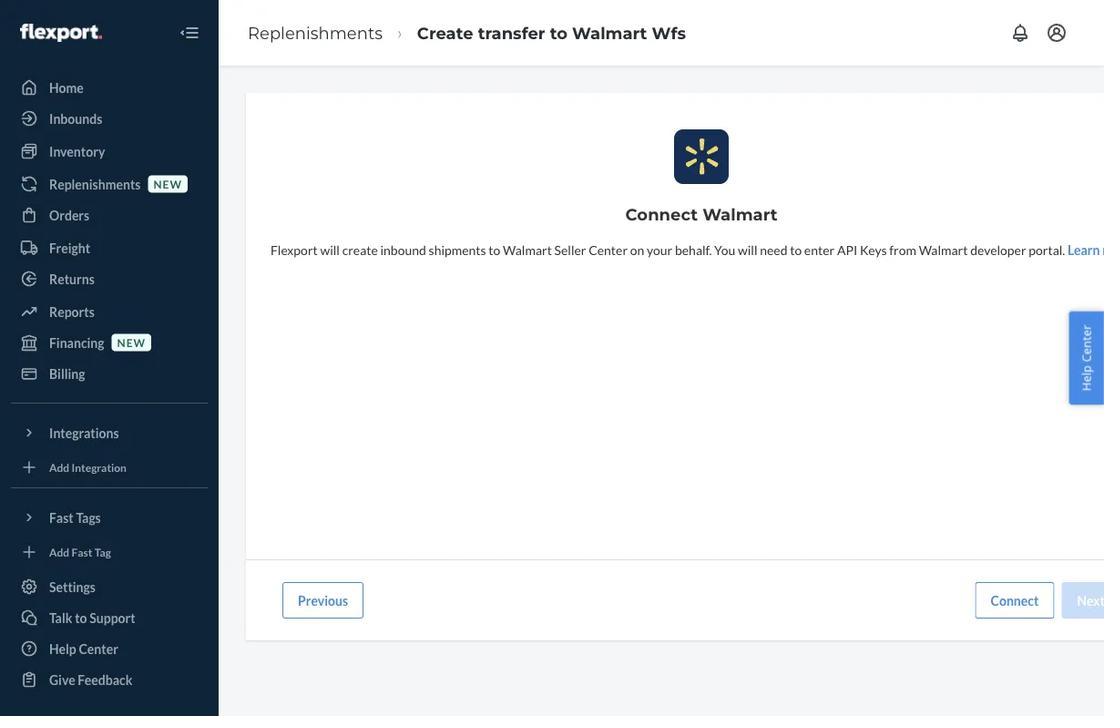 Task type: locate. For each thing, give the bounding box(es) containing it.
fast left tags
[[49, 510, 74, 526]]

0 horizontal spatial center
[[79, 641, 118, 657]]

add inside add fast tag 'link'
[[49, 546, 69, 559]]

give feedback
[[49, 672, 133, 688]]

tag
[[95, 546, 111, 559]]

m
[[1103, 243, 1105, 258]]

0 vertical spatial help center
[[1079, 325, 1095, 391]]

1 vertical spatial fast
[[72, 546, 92, 559]]

1 vertical spatial connect
[[991, 593, 1040, 609]]

shipments
[[429, 243, 487, 258]]

add for add fast tag
[[49, 546, 69, 559]]

new up the orders link
[[154, 177, 182, 190]]

fast tags
[[49, 510, 101, 526]]

1 horizontal spatial replenishments
[[248, 23, 383, 43]]

fast left tag
[[72, 546, 92, 559]]

new
[[154, 177, 182, 190], [117, 336, 146, 349]]

0 vertical spatial replenishments
[[248, 23, 383, 43]]

fast inside dropdown button
[[49, 510, 74, 526]]

integrations
[[49, 425, 119, 441]]

financing
[[49, 335, 104, 351]]

enter
[[805, 243, 835, 258]]

center
[[589, 243, 628, 258], [1079, 325, 1095, 363], [79, 641, 118, 657]]

billing link
[[11, 359, 208, 388]]

1 vertical spatial new
[[117, 336, 146, 349]]

wfs
[[652, 23, 686, 43]]

0 vertical spatial new
[[154, 177, 182, 190]]

feedback
[[78, 672, 133, 688]]

will left create
[[320, 243, 340, 258]]

settings
[[49, 579, 96, 595]]

0 horizontal spatial connect
[[626, 205, 698, 225]]

1 vertical spatial replenishments
[[49, 176, 141, 192]]

connect up the 'your'
[[626, 205, 698, 225]]

portal.
[[1030, 243, 1066, 258]]

0 horizontal spatial help center
[[49, 641, 118, 657]]

2 add from the top
[[49, 546, 69, 559]]

help
[[1079, 366, 1095, 391], [49, 641, 76, 657]]

2 vertical spatial center
[[79, 641, 118, 657]]

replenishments
[[248, 23, 383, 43], [49, 176, 141, 192]]

orders
[[49, 207, 90, 223]]

to right the transfer
[[550, 23, 568, 43]]

add fast tag link
[[11, 540, 208, 565]]

replenishments link
[[248, 23, 383, 43]]

1 vertical spatial help
[[49, 641, 76, 657]]

walmart inside breadcrumbs navigation
[[573, 23, 648, 43]]

0 vertical spatial help
[[1079, 366, 1095, 391]]

connect inside button
[[991, 593, 1040, 609]]

open account menu image
[[1047, 22, 1068, 44]]

inbound
[[381, 243, 427, 258]]

connect button
[[976, 583, 1055, 619]]

talk to support button
[[11, 604, 208, 633]]

to right shipments
[[489, 243, 501, 258]]

returns link
[[11, 264, 208, 294]]

0 vertical spatial center
[[589, 243, 628, 258]]

add inside add integration link
[[49, 461, 69, 474]]

new for financing
[[117, 336, 146, 349]]

developer
[[971, 243, 1027, 258]]

walmart up you
[[703, 205, 778, 225]]

to
[[550, 23, 568, 43], [489, 243, 501, 258], [791, 243, 802, 258], [75, 610, 87, 626]]

freight link
[[11, 233, 208, 263]]

next button
[[1062, 583, 1105, 619]]

reports
[[49, 304, 95, 320]]

behalf.
[[676, 243, 712, 258]]

to right talk
[[75, 610, 87, 626]]

help center
[[1079, 325, 1095, 391], [49, 641, 118, 657]]

api
[[838, 243, 858, 258]]

1 add from the top
[[49, 461, 69, 474]]

talk to support
[[49, 610, 136, 626]]

create
[[342, 243, 378, 258]]

2 horizontal spatial center
[[1079, 325, 1095, 363]]

inventory
[[49, 144, 105, 159]]

previous button
[[283, 583, 364, 619]]

tags
[[76, 510, 101, 526]]

0 vertical spatial connect
[[626, 205, 698, 225]]

1 horizontal spatial will
[[738, 243, 758, 258]]

1 horizontal spatial new
[[154, 177, 182, 190]]

walmart left wfs
[[573, 23, 648, 43]]

your
[[647, 243, 673, 258]]

1 vertical spatial add
[[49, 546, 69, 559]]

will right you
[[738, 243, 758, 258]]

add left integration
[[49, 461, 69, 474]]

1 will from the left
[[320, 243, 340, 258]]

learn
[[1068, 243, 1101, 258]]

1 horizontal spatial connect
[[991, 593, 1040, 609]]

connect
[[626, 205, 698, 225], [991, 593, 1040, 609]]

1 vertical spatial center
[[1079, 325, 1095, 363]]

give
[[49, 672, 75, 688]]

0 horizontal spatial new
[[117, 336, 146, 349]]

will
[[320, 243, 340, 258], [738, 243, 758, 258]]

create transfer to walmart wfs link
[[417, 23, 686, 43]]

walmart
[[573, 23, 648, 43], [703, 205, 778, 225], [503, 243, 552, 258], [920, 243, 969, 258]]

1 horizontal spatial help
[[1079, 366, 1095, 391]]

1 horizontal spatial help center
[[1079, 325, 1095, 391]]

new down reports link
[[117, 336, 146, 349]]

talk
[[49, 610, 72, 626]]

home link
[[11, 73, 208, 102]]

add
[[49, 461, 69, 474], [49, 546, 69, 559]]

0 horizontal spatial help
[[49, 641, 76, 657]]

keys
[[861, 243, 888, 258]]

close navigation image
[[179, 22, 201, 44]]

home
[[49, 80, 84, 95]]

flexport
[[271, 243, 318, 258]]

0 vertical spatial fast
[[49, 510, 74, 526]]

1 vertical spatial help center
[[49, 641, 118, 657]]

walmart right from
[[920, 243, 969, 258]]

add fast tag
[[49, 546, 111, 559]]

add up settings
[[49, 546, 69, 559]]

fast
[[49, 510, 74, 526], [72, 546, 92, 559]]

connect left next button
[[991, 593, 1040, 609]]

support
[[90, 610, 136, 626]]

center inside help center button
[[1079, 325, 1095, 363]]

flexport will create inbound shipments to walmart seller center on your behalf. you will need to enter api keys from walmart developer portal. learn m
[[271, 243, 1105, 258]]

need
[[761, 243, 788, 258]]

returns
[[49, 271, 95, 287]]

0 vertical spatial add
[[49, 461, 69, 474]]

reports link
[[11, 297, 208, 326]]

0 horizontal spatial will
[[320, 243, 340, 258]]



Task type: describe. For each thing, give the bounding box(es) containing it.
0 horizontal spatial replenishments
[[49, 176, 141, 192]]

orders link
[[11, 201, 208, 230]]

from
[[890, 243, 917, 258]]

billing
[[49, 366, 85, 382]]

help inside help center link
[[49, 641, 76, 657]]

help center inside button
[[1079, 325, 1095, 391]]

create transfer to walmart wfs
[[417, 23, 686, 43]]

settings link
[[11, 573, 208, 602]]

inbounds link
[[11, 104, 208, 133]]

inventory link
[[11, 137, 208, 166]]

fast inside 'link'
[[72, 546, 92, 559]]

replenishments inside breadcrumbs navigation
[[248, 23, 383, 43]]

walmart left seller
[[503, 243, 552, 258]]

learn m button
[[1068, 241, 1105, 259]]

help center button
[[1070, 311, 1105, 405]]

connect walmart
[[626, 205, 778, 225]]

connect for connect walmart
[[626, 205, 698, 225]]

help inside help center button
[[1079, 366, 1095, 391]]

2 will from the left
[[738, 243, 758, 258]]

1 horizontal spatial center
[[589, 243, 628, 258]]

to inside breadcrumbs navigation
[[550, 23, 568, 43]]

transfer
[[478, 23, 546, 43]]

integration
[[72, 461, 127, 474]]

new for replenishments
[[154, 177, 182, 190]]

previous
[[298, 593, 348, 609]]

on
[[631, 243, 645, 258]]

add for add integration
[[49, 461, 69, 474]]

open notifications image
[[1010, 22, 1032, 44]]

integrations button
[[11, 418, 208, 448]]

inbounds
[[49, 111, 102, 126]]

you
[[715, 243, 736, 258]]

next
[[1078, 593, 1105, 609]]

center inside help center link
[[79, 641, 118, 657]]

to inside 'button'
[[75, 610, 87, 626]]

flexport logo image
[[20, 24, 102, 42]]

add integration
[[49, 461, 127, 474]]

add integration link
[[11, 455, 208, 480]]

freight
[[49, 240, 90, 256]]

breadcrumbs navigation
[[233, 6, 701, 59]]

connect for connect
[[991, 593, 1040, 609]]

help center link
[[11, 635, 208, 664]]

seller
[[555, 243, 587, 258]]

to right need
[[791, 243, 802, 258]]

give feedback button
[[11, 666, 208, 695]]

create
[[417, 23, 474, 43]]

fast tags button
[[11, 503, 208, 532]]



Task type: vqa. For each thing, say whether or not it's contained in the screenshot.
Worldwide for Worldwide Partner Delivered Duty Paid
no



